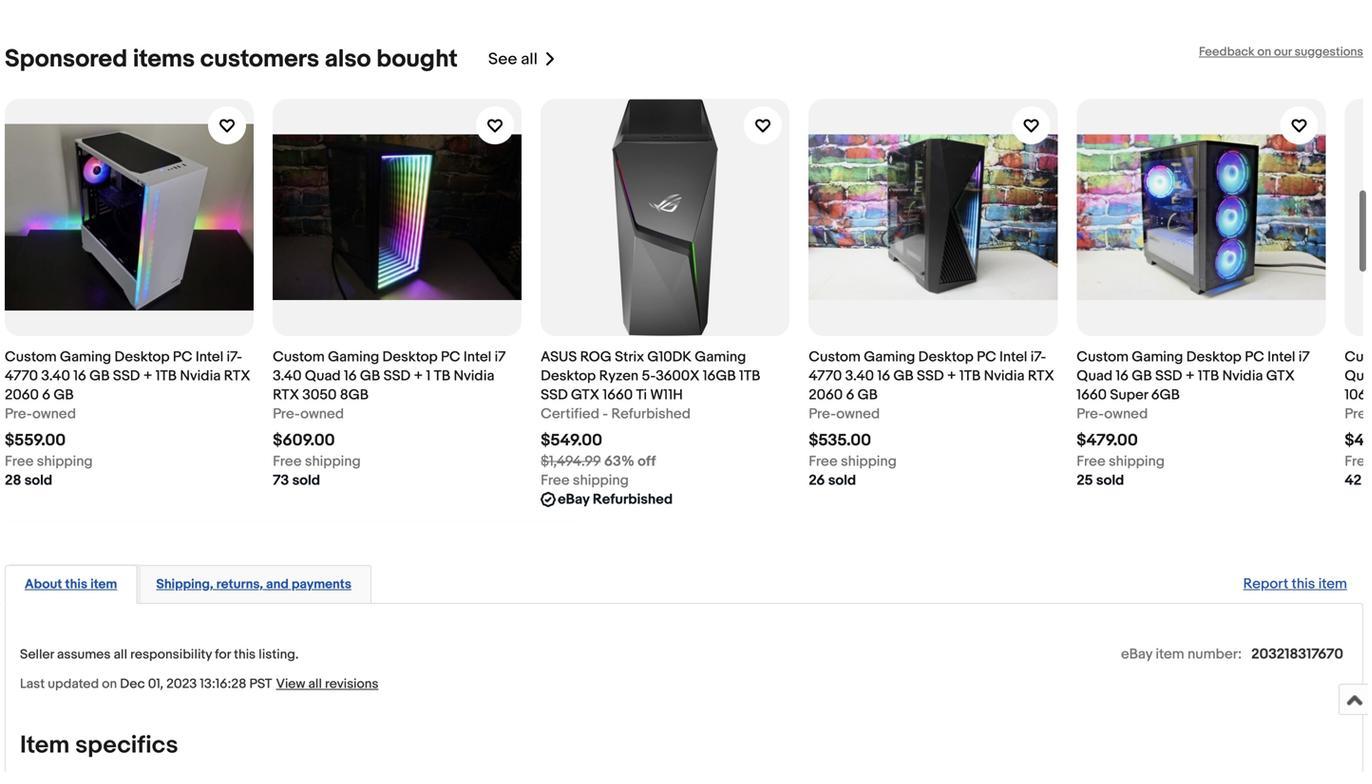 Task type: vqa. For each thing, say whether or not it's contained in the screenshot.
GAME
no



Task type: describe. For each thing, give the bounding box(es) containing it.
$535.00
[[809, 431, 872, 451]]

desktop for $609.00
[[383, 349, 438, 366]]

dec
[[120, 677, 145, 693]]

report this item link
[[1234, 566, 1357, 603]]

16 for $535.00
[[878, 368, 891, 385]]

custom gaming desktop pc intel i7 quad 16 gb ssd + 1tb nvidia gtx 1660 super 6gb pre-owned $479.00 free shipping 25 sold
[[1077, 349, 1310, 489]]

about
[[25, 577, 62, 593]]

3600x
[[656, 368, 700, 385]]

item for report this item
[[1319, 576, 1348, 593]]

gaming for $535.00
[[864, 349, 916, 366]]

25 sold text field
[[1077, 471, 1125, 490]]

$41 text field
[[1345, 431, 1369, 451]]

feedback on our suggestions link
[[1200, 45, 1364, 59]]

certified
[[541, 406, 600, 423]]

2023
[[166, 677, 197, 693]]

last updated on dec 01, 2023 13:16:28 pst view all revisions
[[20, 677, 379, 693]]

item for about this item
[[90, 577, 117, 593]]

26 sold text field
[[809, 471, 857, 490]]

6 for $535.00
[[846, 387, 855, 404]]

pc for $535.00
[[977, 349, 997, 366]]

1660 inside custom gaming desktop pc intel i7 quad 16 gb ssd + 1tb nvidia gtx 1660 super 6gb pre-owned $479.00 free shipping 25 sold
[[1077, 387, 1107, 404]]

ebay refurbished
[[558, 491, 673, 508]]

shipping for $559.00
[[37, 453, 93, 470]]

free shipping text field down $1,494.99
[[541, 471, 629, 490]]

ebay for ebay refurbished
[[558, 491, 590, 508]]

$479.00
[[1077, 431, 1139, 451]]

seller
[[20, 647, 54, 663]]

42
[[1345, 472, 1362, 489]]

number:
[[1188, 646, 1243, 663]]

cus pre- $41 free 42 s
[[1345, 349, 1369, 489]]

42 s text field
[[1345, 471, 1369, 490]]

1tb inside custom gaming desktop pc intel i7 quad 16 gb ssd + 1tb nvidia gtx 1660 super 6gb pre-owned $479.00 free shipping 25 sold
[[1199, 368, 1220, 385]]

13:16:28
[[200, 677, 247, 693]]

+ for $609.00
[[414, 368, 423, 385]]

nvidia inside custom gaming desktop pc intel i7- 4770 3.40 16 gb ssd + 1tb nvidia rtx 2060 6 gb pre-owned $559.00 free shipping 28 sold
[[180, 368, 221, 385]]

ebay item number: 203218317670
[[1122, 646, 1344, 663]]

i7 for owned
[[495, 349, 506, 366]]

1tb inside custom gaming desktop pc intel i7- 4770 3.40 16 gb ssd + 1tb nvidia rtx 2060 6 gb pre-owned $535.00 free shipping 26 sold
[[960, 368, 981, 385]]

1 horizontal spatial all
[[308, 677, 322, 693]]

gaming inside asus rog strix g10dk gaming desktop ryzen 5-3600x 16gb 1tb ssd gtx 1660 ti  w11h certified - refurbished $549.00 $1,494.99 63% off free shipping
[[695, 349, 747, 366]]

$609.00
[[273, 431, 335, 451]]

$41
[[1345, 431, 1369, 451]]

feedback on our suggestions
[[1200, 45, 1364, 59]]

$1,494.99
[[541, 453, 601, 470]]

nvidia inside custom gaming desktop pc intel i7- 4770 3.40 16 gb ssd + 1tb nvidia rtx 2060 6 gb pre-owned $535.00 free shipping 26 sold
[[984, 368, 1025, 385]]

desktop for $559.00
[[114, 349, 170, 366]]

sponsored items customers also bought
[[5, 45, 458, 74]]

free up 42 s text field
[[1345, 453, 1369, 470]]

super
[[1111, 387, 1149, 404]]

cus
[[1345, 349, 1369, 366]]

customers
[[200, 45, 319, 74]]

suggestions
[[1295, 45, 1364, 59]]

4770 for $535.00
[[809, 368, 842, 385]]

1tb inside asus rog strix g10dk gaming desktop ryzen 5-3600x 16gb 1tb ssd gtx 1660 ti  w11h certified - refurbished $549.00 $1,494.99 63% off free shipping
[[740, 368, 761, 385]]

owned inside custom gaming desktop pc intel i7 quad 16 gb ssd + 1tb nvidia gtx 1660 super 6gb pre-owned $479.00 free shipping 25 sold
[[1105, 406, 1149, 423]]

shipping for $535.00
[[841, 453, 897, 470]]

gb inside custom gaming desktop pc intel i7 quad 16 gb ssd + 1tb nvidia gtx 1660 super 6gb pre-owned $479.00 free shipping 25 sold
[[1132, 368, 1153, 385]]

updated
[[48, 677, 99, 693]]

g10dk
[[648, 349, 692, 366]]

item specifics
[[20, 731, 178, 761]]

this for about
[[65, 577, 87, 593]]

this for report
[[1292, 576, 1316, 593]]

custom for $535.00
[[809, 349, 861, 366]]

2 horizontal spatial all
[[521, 49, 538, 69]]

custom for $479.00
[[1077, 349, 1129, 366]]

shipping inside asus rog strix g10dk gaming desktop ryzen 5-3600x 16gb 1tb ssd gtx 1660 ti  w11h certified - refurbished $549.00 $1,494.99 63% off free shipping
[[573, 472, 629, 489]]

shipping for $609.00
[[305, 453, 361, 470]]

free inside custom gaming desktop pc intel i7- 4770 3.40 16 gb ssd + 1tb nvidia rtx 2060 6 gb pre-owned $535.00 free shipping 26 sold
[[809, 453, 838, 470]]

pc for $609.00
[[441, 349, 461, 366]]

off
[[638, 453, 656, 470]]

pc for $479.00
[[1245, 349, 1265, 366]]

tab list containing about this item
[[5, 562, 1364, 604]]

pst
[[250, 677, 272, 693]]

$549.00 text field
[[541, 431, 603, 451]]

tb
[[434, 368, 451, 385]]

See all text field
[[488, 49, 538, 69]]

rtx inside custom gaming desktop pc intel i7 3.40 quad 16 gb ssd + 1 tb nvidia rtx 3050 8gb pre-owned $609.00 free shipping 73 sold
[[273, 387, 299, 404]]

sold for $609.00
[[292, 472, 320, 489]]

+ for $559.00
[[143, 368, 152, 385]]

about this item
[[25, 577, 117, 593]]

shipping inside custom gaming desktop pc intel i7 quad 16 gb ssd + 1tb nvidia gtx 1660 super 6gb pre-owned $479.00 free shipping 25 sold
[[1109, 453, 1165, 470]]

bought
[[377, 45, 458, 74]]

last
[[20, 677, 45, 693]]

sold inside custom gaming desktop pc intel i7 quad 16 gb ssd + 1tb nvidia gtx 1660 super 6gb pre-owned $479.00 free shipping 25 sold
[[1097, 472, 1125, 489]]

16gb
[[703, 368, 736, 385]]

returns,
[[216, 577, 263, 593]]

refurbished inside text field
[[593, 491, 673, 508]]

free shipping text field for $535.00
[[809, 452, 897, 471]]

sponsored
[[5, 45, 127, 74]]

$609.00 text field
[[273, 431, 335, 451]]

previous price $1,494.99 63% off text field
[[541, 452, 656, 471]]

revisions
[[325, 677, 379, 693]]

$479.00 text field
[[1077, 431, 1139, 451]]

quad inside custom gaming desktop pc intel i7 3.40 quad 16 gb ssd + 1 tb nvidia rtx 3050 8gb pre-owned $609.00 free shipping 73 sold
[[305, 368, 341, 385]]

28 sold text field
[[5, 471, 52, 490]]

ti
[[636, 387, 647, 404]]

ryzen
[[599, 368, 639, 385]]

shipping, returns, and payments
[[156, 577, 352, 593]]

8gb
[[340, 387, 369, 404]]

0 horizontal spatial all
[[114, 647, 127, 663]]

3.40 for $535.00
[[846, 368, 875, 385]]

25
[[1077, 472, 1094, 489]]

pre- for $535.00
[[809, 406, 837, 423]]

63%
[[604, 453, 635, 470]]

see
[[488, 49, 517, 69]]

desktop inside asus rog strix g10dk gaming desktop ryzen 5-3600x 16gb 1tb ssd gtx 1660 ti  w11h certified - refurbished $549.00 $1,494.99 63% off free shipping
[[541, 368, 596, 385]]

5 pre- from the left
[[1345, 406, 1369, 423]]

see all link
[[488, 45, 557, 74]]

payments
[[292, 577, 352, 593]]

pre-owned text field for $535.00
[[809, 405, 880, 424]]

owned for $559.00
[[32, 406, 76, 423]]

1660 inside asus rog strix g10dk gaming desktop ryzen 5-3600x 16gb 1tb ssd gtx 1660 ti  w11h certified - refurbished $549.00 $1,494.99 63% off free shipping
[[603, 387, 633, 404]]

s
[[1366, 472, 1369, 489]]

desktop for $479.00
[[1187, 349, 1242, 366]]



Task type: locate. For each thing, give the bounding box(es) containing it.
all right view
[[308, 677, 322, 693]]

custom up $535.00 "text box"
[[809, 349, 861, 366]]

0 horizontal spatial rtx
[[224, 368, 250, 385]]

custom gaming desktop pc intel i7- 4770 3.40 16 gb ssd + 1tb nvidia rtx 2060 6 gb pre-owned $559.00 free shipping 28 sold
[[5, 349, 250, 489]]

intel inside custom gaming desktop pc intel i7- 4770 3.40 16 gb ssd + 1tb nvidia rtx 2060 6 gb pre-owned $535.00 free shipping 26 sold
[[1000, 349, 1028, 366]]

ssd for $535.00
[[917, 368, 944, 385]]

i7 for $479.00
[[1299, 349, 1310, 366]]

Pre-owned text field
[[273, 405, 344, 424], [809, 405, 880, 424], [1077, 405, 1149, 424]]

3.40
[[41, 368, 70, 385], [273, 368, 302, 385], [846, 368, 875, 385]]

3 intel from the left
[[1000, 349, 1028, 366]]

6 inside custom gaming desktop pc intel i7- 4770 3.40 16 gb ssd + 1tb nvidia rtx 2060 6 gb pre-owned $535.00 free shipping 26 sold
[[846, 387, 855, 404]]

6 up $535.00 "text box"
[[846, 387, 855, 404]]

16 for $609.00
[[344, 368, 357, 385]]

1tb inside custom gaming desktop pc intel i7- 4770 3.40 16 gb ssd + 1tb nvidia rtx 2060 6 gb pre-owned $559.00 free shipping 28 sold
[[156, 368, 177, 385]]

sold inside custom gaming desktop pc intel i7 3.40 quad 16 gb ssd + 1 tb nvidia rtx 3050 8gb pre-owned $609.00 free shipping 73 sold
[[292, 472, 320, 489]]

pc inside custom gaming desktop pc intel i7 quad 16 gb ssd + 1tb nvidia gtx 1660 super 6gb pre-owned $479.00 free shipping 25 sold
[[1245, 349, 1265, 366]]

pre- inside custom gaming desktop pc intel i7- 4770 3.40 16 gb ssd + 1tb nvidia rtx 2060 6 gb pre-owned $559.00 free shipping 28 sold
[[5, 406, 32, 423]]

i7 inside custom gaming desktop pc intel i7 3.40 quad 16 gb ssd + 1 tb nvidia rtx 3050 8gb pre-owned $609.00 free shipping 73 sold
[[495, 349, 506, 366]]

desktop for $535.00
[[919, 349, 974, 366]]

3.40 up pre-owned text box
[[41, 368, 70, 385]]

0 horizontal spatial 2060
[[5, 387, 39, 404]]

shipping,
[[156, 577, 213, 593]]

1 gaming from the left
[[60, 349, 111, 366]]

6
[[42, 387, 50, 404], [846, 387, 855, 404]]

refurbished down ti
[[612, 406, 691, 423]]

ssd inside custom gaming desktop pc intel i7 3.40 quad 16 gb ssd + 1 tb nvidia rtx 3050 8gb pre-owned $609.00 free shipping 73 sold
[[384, 368, 411, 385]]

sold right 73
[[292, 472, 320, 489]]

custom inside custom gaming desktop pc intel i7- 4770 3.40 16 gb ssd + 1tb nvidia rtx 2060 6 gb pre-owned $535.00 free shipping 26 sold
[[809, 349, 861, 366]]

pre- up $535.00 "text box"
[[809, 406, 837, 423]]

shipping inside custom gaming desktop pc intel i7 3.40 quad 16 gb ssd + 1 tb nvidia rtx 3050 8gb pre-owned $609.00 free shipping 73 sold
[[305, 453, 361, 470]]

Pre- text field
[[1345, 405, 1369, 424]]

16 inside custom gaming desktop pc intel i7 3.40 quad 16 gb ssd + 1 tb nvidia rtx 3050 8gb pre-owned $609.00 free shipping 73 sold
[[344, 368, 357, 385]]

pre- for $609.00
[[273, 406, 300, 423]]

1 nvidia from the left
[[180, 368, 221, 385]]

6 inside custom gaming desktop pc intel i7- 4770 3.40 16 gb ssd + 1tb nvidia rtx 2060 6 gb pre-owned $559.00 free shipping 28 sold
[[42, 387, 50, 404]]

0 horizontal spatial 4770
[[5, 368, 38, 385]]

Free text field
[[1345, 452, 1369, 471]]

shipping down previous price $1,494.99 63% off text field
[[573, 472, 629, 489]]

asus rog strix g10dk gaming desktop ryzen 5-3600x 16gb 1tb ssd gtx 1660 ti  w11h certified - refurbished $549.00 $1,494.99 63% off free shipping
[[541, 349, 761, 489]]

pre- inside custom gaming desktop pc intel i7- 4770 3.40 16 gb ssd + 1tb nvidia rtx 2060 6 gb pre-owned $535.00 free shipping 26 sold
[[809, 406, 837, 423]]

+ for $535.00
[[948, 368, 957, 385]]

intel for $479.00
[[1268, 349, 1296, 366]]

intel inside custom gaming desktop pc intel i7 3.40 quad 16 gb ssd + 1 tb nvidia rtx 3050 8gb pre-owned $609.00 free shipping 73 sold
[[464, 349, 492, 366]]

2 horizontal spatial pre-owned text field
[[1077, 405, 1149, 424]]

item right about
[[90, 577, 117, 593]]

0 vertical spatial all
[[521, 49, 538, 69]]

shipping down $479.00
[[1109, 453, 1165, 470]]

shipping
[[37, 453, 93, 470], [305, 453, 361, 470], [841, 453, 897, 470], [1109, 453, 1165, 470], [573, 472, 629, 489]]

rtx for $535.00
[[1028, 368, 1055, 385]]

0 horizontal spatial i7
[[495, 349, 506, 366]]

pre- up $609.00 'text box'
[[273, 406, 300, 423]]

sold right 25
[[1097, 472, 1125, 489]]

gaming inside custom gaming desktop pc intel i7- 4770 3.40 16 gb ssd + 1tb nvidia rtx 2060 6 gb pre-owned $559.00 free shipping 28 sold
[[60, 349, 111, 366]]

Pre-owned text field
[[5, 405, 76, 424]]

1 pre- from the left
[[5, 406, 32, 423]]

2060 for $559.00
[[5, 387, 39, 404]]

1 intel from the left
[[196, 349, 224, 366]]

i7- for $535.00
[[1031, 349, 1047, 366]]

3 pre- from the left
[[809, 406, 837, 423]]

16 inside custom gaming desktop pc intel i7- 4770 3.40 16 gb ssd + 1tb nvidia rtx 2060 6 gb pre-owned $535.00 free shipping 26 sold
[[878, 368, 891, 385]]

intel inside custom gaming desktop pc intel i7- 4770 3.40 16 gb ssd + 1tb nvidia rtx 2060 6 gb pre-owned $559.00 free shipping 28 sold
[[196, 349, 224, 366]]

free up 73
[[273, 453, 302, 470]]

1 horizontal spatial gtx
[[1267, 368, 1295, 385]]

refurbished down 63%
[[593, 491, 673, 508]]

2 i7- from the left
[[1031, 349, 1047, 366]]

owned inside custom gaming desktop pc intel i7- 4770 3.40 16 gb ssd + 1tb nvidia rtx 2060 6 gb pre-owned $535.00 free shipping 26 sold
[[837, 406, 880, 423]]

assumes
[[57, 647, 111, 663]]

4 owned from the left
[[1105, 406, 1149, 423]]

refurbished inside asus rog strix g10dk gaming desktop ryzen 5-3600x 16gb 1tb ssd gtx 1660 ti  w11h certified - refurbished $549.00 $1,494.99 63% off free shipping
[[612, 406, 691, 423]]

gb inside custom gaming desktop pc intel i7 3.40 quad 16 gb ssd + 1 tb nvidia rtx 3050 8gb pre-owned $609.00 free shipping 73 sold
[[360, 368, 380, 385]]

2 2060 from the left
[[809, 387, 843, 404]]

73 sold text field
[[273, 471, 320, 490]]

3.40 inside custom gaming desktop pc intel i7- 4770 3.40 16 gb ssd + 1tb nvidia rtx 2060 6 gb pre-owned $535.00 free shipping 26 sold
[[846, 368, 875, 385]]

16 inside custom gaming desktop pc intel i7 quad 16 gb ssd + 1tb nvidia gtx 1660 super 6gb pre-owned $479.00 free shipping 25 sold
[[1116, 368, 1129, 385]]

1 + from the left
[[143, 368, 152, 385]]

custom inside custom gaming desktop pc intel i7 3.40 quad 16 gb ssd + 1 tb nvidia rtx 3050 8gb pre-owned $609.00 free shipping 73 sold
[[273, 349, 325, 366]]

pre-owned text field down super
[[1077, 405, 1149, 424]]

i7 left asus
[[495, 349, 506, 366]]

1 vertical spatial gtx
[[571, 387, 600, 404]]

+ inside custom gaming desktop pc intel i7- 4770 3.40 16 gb ssd + 1tb nvidia rtx 2060 6 gb pre-owned $559.00 free shipping 28 sold
[[143, 368, 152, 385]]

view
[[276, 677, 305, 693]]

0 vertical spatial gtx
[[1267, 368, 1295, 385]]

quad up 3050
[[305, 368, 341, 385]]

our
[[1275, 45, 1292, 59]]

pre- inside custom gaming desktop pc intel i7 quad 16 gb ssd + 1tb nvidia gtx 1660 super 6gb pre-owned $479.00 free shipping 25 sold
[[1077, 406, 1105, 423]]

1 horizontal spatial 3.40
[[273, 368, 302, 385]]

1 horizontal spatial this
[[234, 647, 256, 663]]

custom gaming desktop pc intel i7- 4770 3.40 16 gb ssd + 1tb nvidia rtx 2060 6 gb pre-owned $535.00 free shipping 26 sold
[[809, 349, 1055, 489]]

3.40 for $559.00
[[41, 368, 70, 385]]

custom inside custom gaming desktop pc intel i7- 4770 3.40 16 gb ssd + 1tb nvidia rtx 2060 6 gb pre-owned $559.00 free shipping 28 sold
[[5, 349, 57, 366]]

1 16 from the left
[[73, 368, 86, 385]]

1 horizontal spatial rtx
[[273, 387, 299, 404]]

sold
[[24, 472, 52, 489], [292, 472, 320, 489], [829, 472, 857, 489], [1097, 472, 1125, 489]]

shipping down $559.00
[[37, 453, 93, 470]]

on left our on the right top
[[1258, 45, 1272, 59]]

sold down free shipping text box
[[24, 472, 52, 489]]

this right "report"
[[1292, 576, 1316, 593]]

shipping inside custom gaming desktop pc intel i7- 4770 3.40 16 gb ssd + 1tb nvidia rtx 2060 6 gb pre-owned $559.00 free shipping 28 sold
[[37, 453, 93, 470]]

free inside asus rog strix g10dk gaming desktop ryzen 5-3600x 16gb 1tb ssd gtx 1660 ti  w11h certified - refurbished $549.00 $1,494.99 63% off free shipping
[[541, 472, 570, 489]]

4 pc from the left
[[1245, 349, 1265, 366]]

4770 for $559.00
[[5, 368, 38, 385]]

0 horizontal spatial this
[[65, 577, 87, 593]]

2 16 from the left
[[344, 368, 357, 385]]

for
[[215, 647, 231, 663]]

sold inside custom gaming desktop pc intel i7- 4770 3.40 16 gb ssd + 1tb nvidia rtx 2060 6 gb pre-owned $535.00 free shipping 26 sold
[[829, 472, 857, 489]]

specifics
[[75, 731, 178, 761]]

see all
[[488, 49, 538, 69]]

nvidia inside custom gaming desktop pc intel i7 3.40 quad 16 gb ssd + 1 tb nvidia rtx 3050 8gb pre-owned $609.00 free shipping 73 sold
[[454, 368, 495, 385]]

ebay inside text field
[[558, 491, 590, 508]]

0 horizontal spatial pre-owned text field
[[273, 405, 344, 424]]

pc
[[173, 349, 192, 366], [441, 349, 461, 366], [977, 349, 997, 366], [1245, 349, 1265, 366]]

1660
[[603, 387, 633, 404], [1077, 387, 1107, 404]]

pre- inside custom gaming desktop pc intel i7 3.40 quad 16 gb ssd + 1 tb nvidia rtx 3050 8gb pre-owned $609.00 free shipping 73 sold
[[273, 406, 300, 423]]

2 i7 from the left
[[1299, 349, 1310, 366]]

3 pre-owned text field from the left
[[1077, 405, 1149, 424]]

also
[[325, 45, 371, 74]]

free inside custom gaming desktop pc intel i7 quad 16 gb ssd + 1tb nvidia gtx 1660 super 6gb pre-owned $479.00 free shipping 25 sold
[[1077, 453, 1106, 470]]

1 1660 from the left
[[603, 387, 633, 404]]

pre-owned text field up $535.00 "text box"
[[809, 405, 880, 424]]

this right for
[[234, 647, 256, 663]]

2 6 from the left
[[846, 387, 855, 404]]

2 1tb from the left
[[740, 368, 761, 385]]

sold inside custom gaming desktop pc intel i7- 4770 3.40 16 gb ssd + 1tb nvidia rtx 2060 6 gb pre-owned $559.00 free shipping 28 sold
[[24, 472, 52, 489]]

2060
[[5, 387, 39, 404], [809, 387, 843, 404]]

free shipping text field down $479.00
[[1077, 452, 1165, 471]]

tab list
[[5, 562, 1364, 604]]

26
[[809, 472, 825, 489]]

2 custom from the left
[[273, 349, 325, 366]]

3.40 inside custom gaming desktop pc intel i7 3.40 quad 16 gb ssd + 1 tb nvidia rtx 3050 8gb pre-owned $609.00 free shipping 73 sold
[[273, 368, 302, 385]]

2 sold from the left
[[292, 472, 320, 489]]

on left 'dec'
[[102, 677, 117, 693]]

desktop inside custom gaming desktop pc intel i7- 4770 3.40 16 gb ssd + 1tb nvidia rtx 2060 6 gb pre-owned $535.00 free shipping 26 sold
[[919, 349, 974, 366]]

3 pc from the left
[[977, 349, 997, 366]]

ssd inside custom gaming desktop pc intel i7- 4770 3.40 16 gb ssd + 1tb nvidia rtx 2060 6 gb pre-owned $535.00 free shipping 26 sold
[[917, 368, 944, 385]]

+ inside custom gaming desktop pc intel i7- 4770 3.40 16 gb ssd + 1tb nvidia rtx 2060 6 gb pre-owned $535.00 free shipping 26 sold
[[948, 368, 957, 385]]

1 vertical spatial ebay
[[1122, 646, 1153, 663]]

6 for $559.00
[[42, 387, 50, 404]]

16 inside custom gaming desktop pc intel i7- 4770 3.40 16 gb ssd + 1tb nvidia rtx 2060 6 gb pre-owned $559.00 free shipping 28 sold
[[73, 368, 86, 385]]

0 horizontal spatial gtx
[[571, 387, 600, 404]]

pre-
[[5, 406, 32, 423], [273, 406, 300, 423], [809, 406, 837, 423], [1077, 406, 1105, 423], [1345, 406, 1369, 423]]

intel for $559.00
[[196, 349, 224, 366]]

shipping, returns, and payments button
[[156, 576, 352, 594]]

quad up super
[[1077, 368, 1113, 385]]

seller assumes all responsibility for this listing.
[[20, 647, 299, 663]]

i7 inside custom gaming desktop pc intel i7 quad 16 gb ssd + 1tb nvidia gtx 1660 super 6gb pre-owned $479.00 free shipping 25 sold
[[1299, 349, 1310, 366]]

0 horizontal spatial 1660
[[603, 387, 633, 404]]

1tb
[[156, 368, 177, 385], [740, 368, 761, 385], [960, 368, 981, 385], [1199, 368, 1220, 385]]

2060 inside custom gaming desktop pc intel i7- 4770 3.40 16 gb ssd + 1tb nvidia rtx 2060 6 gb pre-owned $535.00 free shipping 26 sold
[[809, 387, 843, 404]]

owned down super
[[1105, 406, 1149, 423]]

3050
[[303, 387, 337, 404]]

2 horizontal spatial 3.40
[[846, 368, 875, 385]]

item left number:
[[1156, 646, 1185, 663]]

owned for $535.00
[[837, 406, 880, 423]]

3 1tb from the left
[[960, 368, 981, 385]]

1 horizontal spatial ebay
[[1122, 646, 1153, 663]]

4 sold from the left
[[1097, 472, 1125, 489]]

free up 28
[[5, 453, 34, 470]]

1660 down ryzen
[[603, 387, 633, 404]]

2060 inside custom gaming desktop pc intel i7- 4770 3.40 16 gb ssd + 1tb nvidia rtx 2060 6 gb pre-owned $559.00 free shipping 28 sold
[[5, 387, 39, 404]]

0 vertical spatial ebay
[[558, 491, 590, 508]]

5-
[[642, 368, 656, 385]]

free inside custom gaming desktop pc intel i7- 4770 3.40 16 gb ssd + 1tb nvidia rtx 2060 6 gb pre-owned $559.00 free shipping 28 sold
[[5, 453, 34, 470]]

gtx inside asus rog strix g10dk gaming desktop ryzen 5-3600x 16gb 1tb ssd gtx 1660 ti  w11h certified - refurbished $549.00 $1,494.99 63% off free shipping
[[571, 387, 600, 404]]

1 horizontal spatial on
[[1258, 45, 1272, 59]]

gtx inside custom gaming desktop pc intel i7 quad 16 gb ssd + 1tb nvidia gtx 1660 super 6gb pre-owned $479.00 free shipping 25 sold
[[1267, 368, 1295, 385]]

free
[[5, 453, 34, 470], [273, 453, 302, 470], [809, 453, 838, 470], [1077, 453, 1106, 470], [1345, 453, 1369, 470], [541, 472, 570, 489]]

4770 inside custom gaming desktop pc intel i7- 4770 3.40 16 gb ssd + 1tb nvidia rtx 2060 6 gb pre-owned $559.00 free shipping 28 sold
[[5, 368, 38, 385]]

intel
[[196, 349, 224, 366], [464, 349, 492, 366], [1000, 349, 1028, 366], [1268, 349, 1296, 366]]

i7-
[[227, 349, 242, 366], [1031, 349, 1047, 366]]

custom inside custom gaming desktop pc intel i7 quad 16 gb ssd + 1tb nvidia gtx 1660 super 6gb pre-owned $479.00 free shipping 25 sold
[[1077, 349, 1129, 366]]

2 pc from the left
[[441, 349, 461, 366]]

report this item
[[1244, 576, 1348, 593]]

ebay left number:
[[1122, 646, 1153, 663]]

2060 up pre-owned text box
[[5, 387, 39, 404]]

gaming for $609.00
[[328, 349, 379, 366]]

free shipping text field for free
[[1077, 452, 1165, 471]]

i7 left cus
[[1299, 349, 1310, 366]]

and
[[266, 577, 289, 593]]

3 gaming from the left
[[695, 349, 747, 366]]

0 horizontal spatial item
[[90, 577, 117, 593]]

1 2060 from the left
[[5, 387, 39, 404]]

3 3.40 from the left
[[846, 368, 875, 385]]

sold for $559.00
[[24, 472, 52, 489]]

6 up pre-owned text box
[[42, 387, 50, 404]]

strix
[[615, 349, 645, 366]]

all right see
[[521, 49, 538, 69]]

this right about
[[65, 577, 87, 593]]

gtx left the cus pre- $41 free 42 s
[[1267, 368, 1295, 385]]

feedback
[[1200, 45, 1255, 59]]

1660 left super
[[1077, 387, 1107, 404]]

1 pc from the left
[[173, 349, 192, 366]]

owned inside custom gaming desktop pc intel i7 3.40 quad 16 gb ssd + 1 tb nvidia rtx 3050 8gb pre-owned $609.00 free shipping 73 sold
[[300, 406, 344, 423]]

item inside about this item button
[[90, 577, 117, 593]]

ebay down $1,494.99
[[558, 491, 590, 508]]

4770 inside custom gaming desktop pc intel i7- 4770 3.40 16 gb ssd + 1tb nvidia rtx 2060 6 gb pre-owned $535.00 free shipping 26 sold
[[809, 368, 842, 385]]

intel inside custom gaming desktop pc intel i7 quad 16 gb ssd + 1tb nvidia gtx 1660 super 6gb pre-owned $479.00 free shipping 25 sold
[[1268, 349, 1296, 366]]

free up 25
[[1077, 453, 1106, 470]]

3.40 inside custom gaming desktop pc intel i7- 4770 3.40 16 gb ssd + 1tb nvidia rtx 2060 6 gb pre-owned $559.00 free shipping 28 sold
[[41, 368, 70, 385]]

pre- up $41
[[1345, 406, 1369, 423]]

custom up 3050
[[273, 349, 325, 366]]

Certified - Refurbished text field
[[541, 405, 691, 424]]

2 horizontal spatial this
[[1292, 576, 1316, 593]]

1 horizontal spatial item
[[1156, 646, 1185, 663]]

rtx
[[224, 368, 250, 385], [1028, 368, 1055, 385], [273, 387, 299, 404]]

shipping inside custom gaming desktop pc intel i7- 4770 3.40 16 gb ssd + 1tb nvidia rtx 2060 6 gb pre-owned $535.00 free shipping 26 sold
[[841, 453, 897, 470]]

2 owned from the left
[[300, 406, 344, 423]]

item right "report"
[[1319, 576, 1348, 593]]

pre-owned text field for $479.00
[[1077, 405, 1149, 424]]

pc inside custom gaming desktop pc intel i7 3.40 quad 16 gb ssd + 1 tb nvidia rtx 3050 8gb pre-owned $609.00 free shipping 73 sold
[[441, 349, 461, 366]]

0 horizontal spatial i7-
[[227, 349, 242, 366]]

4 gaming from the left
[[864, 349, 916, 366]]

intel for $535.00
[[1000, 349, 1028, 366]]

i7- inside custom gaming desktop pc intel i7- 4770 3.40 16 gb ssd + 1tb nvidia rtx 2060 6 gb pre-owned $535.00 free shipping 26 sold
[[1031, 349, 1047, 366]]

all up 'dec'
[[114, 647, 127, 663]]

2 + from the left
[[414, 368, 423, 385]]

sold right 26
[[829, 472, 857, 489]]

about this item button
[[25, 576, 117, 594]]

2 quad from the left
[[1077, 368, 1113, 385]]

1 custom from the left
[[5, 349, 57, 366]]

1 3.40 from the left
[[41, 368, 70, 385]]

custom for $559.00
[[5, 349, 57, 366]]

0 vertical spatial refurbished
[[612, 406, 691, 423]]

report
[[1244, 576, 1289, 593]]

3 nvidia from the left
[[984, 368, 1025, 385]]

4770
[[5, 368, 38, 385], [809, 368, 842, 385]]

pc inside custom gaming desktop pc intel i7- 4770 3.40 16 gb ssd + 1tb nvidia rtx 2060 6 gb pre-owned $535.00 free shipping 26 sold
[[977, 349, 997, 366]]

$559.00 text field
[[5, 431, 66, 451]]

quad inside custom gaming desktop pc intel i7 quad 16 gb ssd + 1tb nvidia gtx 1660 super 6gb pre-owned $479.00 free shipping 25 sold
[[1077, 368, 1113, 385]]

4770 up pre-owned text box
[[5, 368, 38, 385]]

ssd for $559.00
[[113, 368, 140, 385]]

desktop inside custom gaming desktop pc intel i7- 4770 3.40 16 gb ssd + 1tb nvidia rtx 2060 6 gb pre-owned $559.00 free shipping 28 sold
[[114, 349, 170, 366]]

item
[[20, 731, 70, 761]]

ebay for ebay item number: 203218317670
[[1122, 646, 1153, 663]]

gtx up certified
[[571, 387, 600, 404]]

1 horizontal spatial 1660
[[1077, 387, 1107, 404]]

1 horizontal spatial pre-owned text field
[[809, 405, 880, 424]]

shipping down '$609.00'
[[305, 453, 361, 470]]

free inside custom gaming desktop pc intel i7 3.40 quad 16 gb ssd + 1 tb nvidia rtx 3050 8gb pre-owned $609.00 free shipping 73 sold
[[273, 453, 302, 470]]

2 vertical spatial all
[[308, 677, 322, 693]]

ssd inside custom gaming desktop pc intel i7 quad 16 gb ssd + 1tb nvidia gtx 1660 super 6gb pre-owned $479.00 free shipping 25 sold
[[1156, 368, 1183, 385]]

2 gaming from the left
[[328, 349, 379, 366]]

gaming inside custom gaming desktop pc intel i7 quad 16 gb ssd + 1tb nvidia gtx 1660 super 6gb pre-owned $479.00 free shipping 25 sold
[[1132, 349, 1184, 366]]

owned
[[32, 406, 76, 423], [300, 406, 344, 423], [837, 406, 880, 423], [1105, 406, 1149, 423]]

responsibility
[[130, 647, 212, 663]]

free shipping text field for $609.00
[[273, 452, 361, 471]]

3 sold from the left
[[829, 472, 857, 489]]

desktop
[[114, 349, 170, 366], [383, 349, 438, 366], [919, 349, 974, 366], [1187, 349, 1242, 366], [541, 368, 596, 385]]

1 horizontal spatial quad
[[1077, 368, 1113, 385]]

1 horizontal spatial i7
[[1299, 349, 1310, 366]]

3 owned from the left
[[837, 406, 880, 423]]

Free shipping text field
[[5, 452, 93, 471]]

1 4770 from the left
[[5, 368, 38, 385]]

$559.00
[[5, 431, 66, 451]]

1 quad from the left
[[305, 368, 341, 385]]

pre- for $559.00
[[5, 406, 32, 423]]

0 horizontal spatial ebay
[[558, 491, 590, 508]]

listing.
[[259, 647, 299, 663]]

Free shipping text field
[[273, 452, 361, 471], [809, 452, 897, 471], [1077, 452, 1165, 471], [541, 471, 629, 490]]

pre- up $559.00
[[5, 406, 32, 423]]

3 + from the left
[[948, 368, 957, 385]]

+
[[143, 368, 152, 385], [414, 368, 423, 385], [948, 368, 957, 385], [1186, 368, 1195, 385]]

gb
[[89, 368, 110, 385], [360, 368, 380, 385], [894, 368, 914, 385], [1132, 368, 1153, 385], [54, 387, 74, 404], [858, 387, 878, 404]]

1 horizontal spatial i7-
[[1031, 349, 1047, 366]]

4 1tb from the left
[[1199, 368, 1220, 385]]

1 horizontal spatial 4770
[[809, 368, 842, 385]]

2060 up $535.00 "text box"
[[809, 387, 843, 404]]

1 pre-owned text field from the left
[[273, 405, 344, 424]]

owned up $559.00
[[32, 406, 76, 423]]

desktop inside custom gaming desktop pc intel i7 3.40 quad 16 gb ssd + 1 tb nvidia rtx 3050 8gb pre-owned $609.00 free shipping 73 sold
[[383, 349, 438, 366]]

shipping down $535.00 "text box"
[[841, 453, 897, 470]]

rog
[[580, 349, 612, 366]]

pc for $559.00
[[173, 349, 192, 366]]

this
[[1292, 576, 1316, 593], [65, 577, 87, 593], [234, 647, 256, 663]]

4 nvidia from the left
[[1223, 368, 1264, 385]]

ssd inside asus rog strix g10dk gaming desktop ryzen 5-3600x 16gb 1tb ssd gtx 1660 ti  w11h certified - refurbished $549.00 $1,494.99 63% off free shipping
[[541, 387, 568, 404]]

gaming inside custom gaming desktop pc intel i7- 4770 3.40 16 gb ssd + 1tb nvidia rtx 2060 6 gb pre-owned $535.00 free shipping 26 sold
[[864, 349, 916, 366]]

01,
[[148, 677, 163, 693]]

custom for $609.00
[[273, 349, 325, 366]]

ssd
[[113, 368, 140, 385], [384, 368, 411, 385], [917, 368, 944, 385], [1156, 368, 1183, 385], [541, 387, 568, 404]]

custom gaming desktop pc intel i7 3.40 quad 16 gb ssd + 1 tb nvidia rtx 3050 8gb pre-owned $609.00 free shipping 73 sold
[[273, 349, 506, 489]]

pre-owned text field for $609.00
[[273, 405, 344, 424]]

desktop inside custom gaming desktop pc intel i7 quad 16 gb ssd + 1tb nvidia gtx 1660 super 6gb pre-owned $479.00 free shipping 25 sold
[[1187, 349, 1242, 366]]

custom up super
[[1077, 349, 1129, 366]]

0 horizontal spatial quad
[[305, 368, 341, 385]]

-
[[603, 406, 608, 423]]

4770 up $535.00 "text box"
[[809, 368, 842, 385]]

28
[[5, 472, 21, 489]]

free up 26
[[809, 453, 838, 470]]

owned down 3050
[[300, 406, 344, 423]]

gtx
[[1267, 368, 1295, 385], [571, 387, 600, 404]]

2 pre-owned text field from the left
[[809, 405, 880, 424]]

3 custom from the left
[[809, 349, 861, 366]]

$535.00 text field
[[809, 431, 872, 451]]

sold for $535.00
[[829, 472, 857, 489]]

3.40 up $535.00 "text box"
[[846, 368, 875, 385]]

4 + from the left
[[1186, 368, 1195, 385]]

4 intel from the left
[[1268, 349, 1296, 366]]

2 intel from the left
[[464, 349, 492, 366]]

+ inside custom gaming desktop pc intel i7 quad 16 gb ssd + 1tb nvidia gtx 1660 super 6gb pre-owned $479.00 free shipping 25 sold
[[1186, 368, 1195, 385]]

2 4770 from the left
[[809, 368, 842, 385]]

free shipping text field down '$609.00'
[[273, 452, 361, 471]]

ebay
[[558, 491, 590, 508], [1122, 646, 1153, 663]]

1 i7- from the left
[[227, 349, 242, 366]]

2 horizontal spatial item
[[1319, 576, 1348, 593]]

item inside report this item link
[[1319, 576, 1348, 593]]

nvidia
[[180, 368, 221, 385], [454, 368, 495, 385], [984, 368, 1025, 385], [1223, 368, 1264, 385]]

2 1660 from the left
[[1077, 387, 1107, 404]]

16 for $559.00
[[73, 368, 86, 385]]

1
[[426, 368, 431, 385]]

gaming for $479.00
[[1132, 349, 1184, 366]]

2 pre- from the left
[[273, 406, 300, 423]]

gaming for $559.00
[[60, 349, 111, 366]]

1 vertical spatial refurbished
[[593, 491, 673, 508]]

1 1tb from the left
[[156, 368, 177, 385]]

4 custom from the left
[[1077, 349, 1129, 366]]

on
[[1258, 45, 1272, 59], [102, 677, 117, 693]]

item
[[1319, 576, 1348, 593], [90, 577, 117, 593], [1156, 646, 1185, 663]]

pc inside custom gaming desktop pc intel i7- 4770 3.40 16 gb ssd + 1tb nvidia rtx 2060 6 gb pre-owned $559.00 free shipping 28 sold
[[173, 349, 192, 366]]

custom up pre-owned text box
[[5, 349, 57, 366]]

rtx for $559.00
[[224, 368, 250, 385]]

this inside button
[[65, 577, 87, 593]]

pre-owned text field down 3050
[[273, 405, 344, 424]]

0 horizontal spatial 6
[[42, 387, 50, 404]]

1 horizontal spatial 6
[[846, 387, 855, 404]]

2 3.40 from the left
[[273, 368, 302, 385]]

items
[[133, 45, 195, 74]]

0 horizontal spatial on
[[102, 677, 117, 693]]

gaming inside custom gaming desktop pc intel i7 3.40 quad 16 gb ssd + 1 tb nvidia rtx 3050 8gb pre-owned $609.00 free shipping 73 sold
[[328, 349, 379, 366]]

3 16 from the left
[[878, 368, 891, 385]]

free down $1,494.99
[[541, 472, 570, 489]]

owned inside custom gaming desktop pc intel i7- 4770 3.40 16 gb ssd + 1tb nvidia rtx 2060 6 gb pre-owned $559.00 free shipping 28 sold
[[32, 406, 76, 423]]

2 horizontal spatial rtx
[[1028, 368, 1055, 385]]

2 nvidia from the left
[[454, 368, 495, 385]]

i7- inside custom gaming desktop pc intel i7- 4770 3.40 16 gb ssd + 1tb nvidia rtx 2060 6 gb pre-owned $559.00 free shipping 28 sold
[[227, 349, 242, 366]]

4 pre- from the left
[[1077, 406, 1105, 423]]

i7- for $559.00
[[227, 349, 242, 366]]

1 6 from the left
[[42, 387, 50, 404]]

2060 for $535.00
[[809, 387, 843, 404]]

rtx inside custom gaming desktop pc intel i7- 4770 3.40 16 gb ssd + 1tb nvidia rtx 2060 6 gb pre-owned $535.00 free shipping 26 sold
[[1028, 368, 1055, 385]]

pre- up the $479.00 text box
[[1077, 406, 1105, 423]]

ssd inside custom gaming desktop pc intel i7- 4770 3.40 16 gb ssd + 1tb nvidia rtx 2060 6 gb pre-owned $559.00 free shipping 28 sold
[[113, 368, 140, 385]]

1 sold from the left
[[24, 472, 52, 489]]

intel for $609.00
[[464, 349, 492, 366]]

203218317670
[[1252, 646, 1344, 663]]

nvidia inside custom gaming desktop pc intel i7 quad 16 gb ssd + 1tb nvidia gtx 1660 super 6gb pre-owned $479.00 free shipping 25 sold
[[1223, 368, 1264, 385]]

73
[[273, 472, 289, 489]]

owned up $535.00 "text box"
[[837, 406, 880, 423]]

0 horizontal spatial 3.40
[[41, 368, 70, 385]]

4 16 from the left
[[1116, 368, 1129, 385]]

asus
[[541, 349, 577, 366]]

3.40 up $609.00 'text box'
[[273, 368, 302, 385]]

eBay Refurbished text field
[[558, 490, 673, 509]]

1 owned from the left
[[32, 406, 76, 423]]

free shipping text field down $535.00 "text box"
[[809, 452, 897, 471]]

1 vertical spatial on
[[102, 677, 117, 693]]

+ inside custom gaming desktop pc intel i7 3.40 quad 16 gb ssd + 1 tb nvidia rtx 3050 8gb pre-owned $609.00 free shipping 73 sold
[[414, 368, 423, 385]]

5 gaming from the left
[[1132, 349, 1184, 366]]

owned for $609.00
[[300, 406, 344, 423]]

view all revisions link
[[272, 676, 379, 693]]

1 horizontal spatial 2060
[[809, 387, 843, 404]]

ssd for $609.00
[[384, 368, 411, 385]]

w11h
[[651, 387, 683, 404]]

rtx inside custom gaming desktop pc intel i7- 4770 3.40 16 gb ssd + 1tb nvidia rtx 2060 6 gb pre-owned $559.00 free shipping 28 sold
[[224, 368, 250, 385]]

1 i7 from the left
[[495, 349, 506, 366]]

6gb
[[1152, 387, 1180, 404]]

0 vertical spatial on
[[1258, 45, 1272, 59]]

$549.00
[[541, 431, 603, 451]]

1 vertical spatial all
[[114, 647, 127, 663]]



